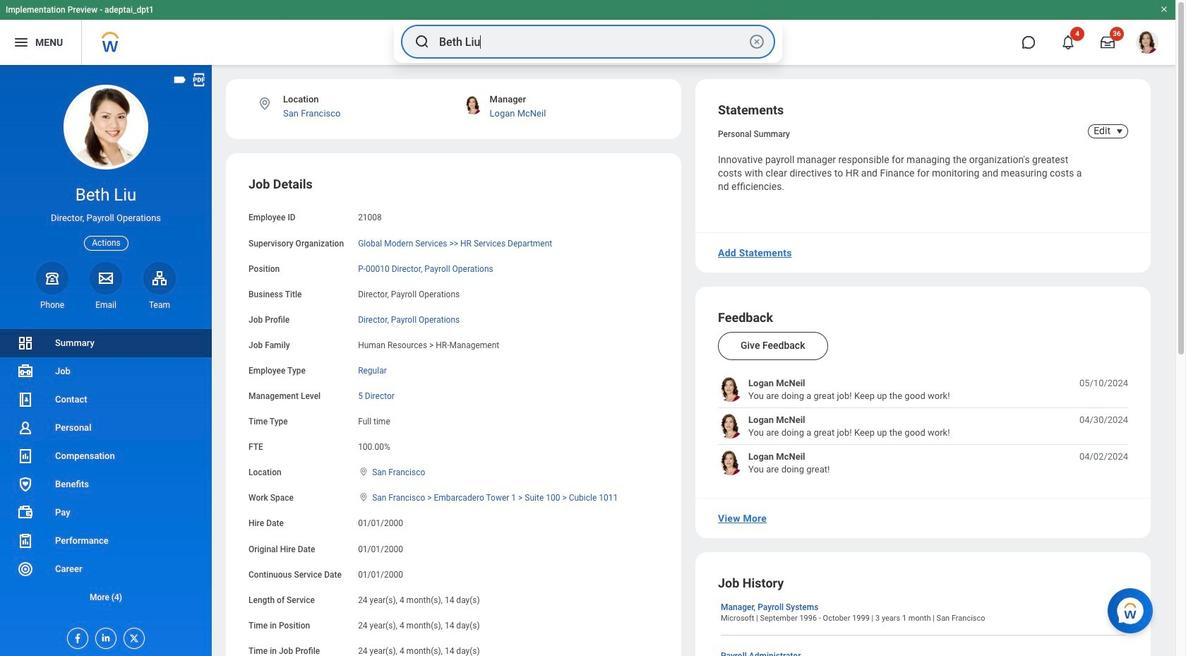 Task type: vqa. For each thing, say whether or not it's contained in the screenshot.
View printable version (PDF) icon
yes



Task type: locate. For each thing, give the bounding box(es) containing it.
close environment banner image
[[1160, 5, 1169, 13]]

employee's photo (logan mcneil) image
[[718, 377, 743, 402], [718, 414, 743, 439], [718, 451, 743, 476]]

Search Workday  search field
[[439, 26, 746, 57]]

2 vertical spatial employee's photo (logan mcneil) image
[[718, 451, 743, 476]]

1 horizontal spatial location image
[[358, 493, 369, 502]]

1 vertical spatial employee's photo (logan mcneil) image
[[718, 414, 743, 439]]

0 vertical spatial location image
[[257, 96, 273, 112]]

group
[[249, 176, 659, 656]]

performance image
[[17, 533, 34, 549]]

1 employee's photo (logan mcneil) image from the top
[[718, 377, 743, 402]]

mail image
[[97, 270, 114, 287]]

None search field
[[394, 20, 783, 63]]

1 vertical spatial location image
[[358, 493, 369, 502]]

caret down image
[[1112, 126, 1129, 137]]

banner
[[0, 0, 1176, 65]]

summary image
[[17, 335, 34, 352]]

personal image
[[17, 420, 34, 436]]

team beth liu element
[[143, 299, 176, 311]]

0 horizontal spatial list
[[0, 329, 212, 612]]

phone beth liu element
[[36, 299, 69, 311]]

career image
[[17, 561, 34, 578]]

list
[[0, 329, 212, 612], [718, 377, 1129, 476]]

0 vertical spatial employee's photo (logan mcneil) image
[[718, 377, 743, 402]]

view team image
[[151, 270, 168, 287]]

pay image
[[17, 504, 34, 521]]

view printable version (pdf) image
[[191, 72, 207, 88]]

tag image
[[172, 72, 188, 88]]

0 horizontal spatial location image
[[257, 96, 273, 112]]

3 employee's photo (logan mcneil) image from the top
[[718, 451, 743, 476]]

full time element
[[358, 414, 390, 427]]

contact image
[[17, 391, 34, 408]]

location image
[[257, 96, 273, 112], [358, 493, 369, 502]]

x circle image
[[749, 33, 766, 50]]

2 employee's photo (logan mcneil) image from the top
[[718, 414, 743, 439]]



Task type: describe. For each thing, give the bounding box(es) containing it.
phone image
[[42, 270, 62, 287]]

personal summary element
[[718, 126, 790, 139]]

linkedin image
[[96, 629, 112, 643]]

email beth liu element
[[90, 299, 122, 311]]

facebook image
[[68, 629, 83, 644]]

search image
[[414, 33, 431, 50]]

notifications large image
[[1062, 35, 1076, 49]]

profile logan mcneil image
[[1136, 31, 1159, 57]]

benefits image
[[17, 476, 34, 493]]

job image
[[17, 363, 34, 380]]

location image
[[358, 467, 369, 477]]

justify image
[[13, 34, 30, 51]]

navigation pane region
[[0, 65, 212, 656]]

inbox large image
[[1101, 35, 1115, 49]]

compensation image
[[17, 448, 34, 465]]

x image
[[124, 629, 140, 644]]

1 horizontal spatial list
[[718, 377, 1129, 476]]



